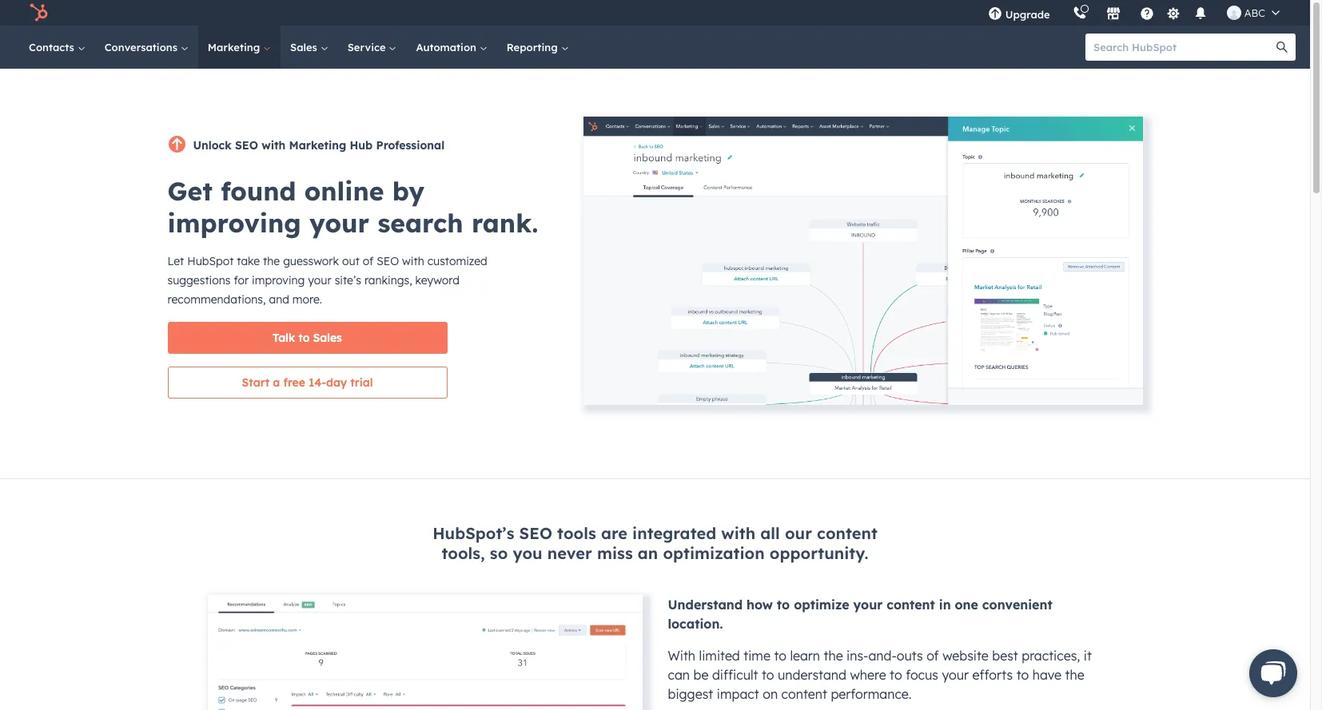 Task type: vqa. For each thing, say whether or not it's contained in the screenshot.
choose
no



Task type: describe. For each thing, give the bounding box(es) containing it.
focus
[[906, 667, 938, 683]]

unlock seo with marketing hub professional
[[193, 138, 445, 153]]

14-
[[309, 376, 326, 390]]

tools,
[[442, 544, 485, 564]]

hub
[[350, 138, 373, 153]]

customized
[[427, 254, 487, 269]]

notifications image
[[1193, 7, 1208, 22]]

ins-
[[847, 648, 868, 664]]

improving inside get found online by improving your search rank.
[[167, 207, 301, 239]]

menu containing abc
[[977, 0, 1291, 26]]

1 vertical spatial marketing
[[289, 138, 346, 153]]

a
[[273, 376, 280, 390]]

how
[[747, 597, 773, 613]]

convenient
[[982, 597, 1053, 613]]

to inside "button"
[[298, 331, 310, 345]]

practices,
[[1022, 648, 1080, 664]]

rank.
[[472, 207, 538, 239]]

understand how to optimize your content in one convenient location.
[[668, 597, 1053, 632]]

notifications button
[[1187, 0, 1214, 26]]

hubspot
[[187, 254, 234, 269]]

conversations
[[104, 41, 181, 54]]

free
[[283, 376, 305, 390]]

conversations link
[[95, 26, 198, 69]]

with inside let hubspot take the guesswork out of seo with customized suggestions for improving your site's rankings, keyword recommendations, and more.
[[402, 254, 424, 269]]

tools
[[557, 524, 596, 544]]

have
[[1033, 667, 1062, 683]]

out
[[342, 254, 360, 269]]

help image
[[1140, 7, 1154, 22]]

improving inside let hubspot take the guesswork out of seo with customized suggestions for improving your site's rankings, keyword recommendations, and more.
[[252, 273, 305, 288]]

in
[[939, 597, 951, 613]]

optimization
[[663, 544, 765, 564]]

efforts
[[972, 667, 1013, 683]]

day
[[326, 376, 347, 390]]

unlock
[[193, 138, 232, 153]]

to right time
[[774, 648, 787, 664]]

performance.
[[831, 687, 912, 703]]

opportunity.
[[770, 544, 869, 564]]

upgrade
[[1005, 8, 1050, 21]]

guesswork
[[283, 254, 339, 269]]

brad klo image
[[1227, 6, 1241, 20]]

chat widget region
[[1224, 634, 1310, 711]]

for
[[234, 273, 249, 288]]

limited
[[699, 648, 740, 664]]

understand
[[668, 597, 743, 613]]

1 vertical spatial the
[[824, 648, 843, 664]]

contacts link
[[19, 26, 95, 69]]

learn
[[790, 648, 820, 664]]

the inside let hubspot take the guesswork out of seo with customized suggestions for improving your site's rankings, keyword recommendations, and more.
[[263, 254, 280, 269]]

0 vertical spatial sales
[[290, 41, 320, 54]]

you
[[513, 544, 543, 564]]

start
[[242, 376, 270, 390]]

start a free 14-day trial
[[242, 376, 373, 390]]

calling icon button
[[1066, 2, 1093, 23]]

optimize
[[794, 597, 849, 613]]

of inside with limited time to learn the ins-and-outs of website best practices, it can be difficult to understand where to focus your efforts to have the biggest impact on content performance.
[[927, 648, 939, 664]]

start a free 14-day trial button
[[167, 367, 447, 399]]

integrated
[[632, 524, 716, 544]]

hubspot's
[[433, 524, 514, 544]]

on
[[763, 687, 778, 703]]

content inside understand how to optimize your content in one convenient location.
[[887, 597, 935, 613]]

site's
[[335, 273, 361, 288]]

your inside understand how to optimize your content in one convenient location.
[[853, 597, 883, 613]]

one
[[955, 597, 978, 613]]

hubspot link
[[19, 3, 60, 22]]

rankings,
[[364, 273, 412, 288]]

best
[[992, 648, 1018, 664]]

understand
[[778, 667, 847, 683]]

our
[[785, 524, 812, 544]]

your inside with limited time to learn the ins-and-outs of website best practices, it can be difficult to understand where to focus your efforts to have the biggest impact on content performance.
[[942, 667, 969, 683]]

search image
[[1277, 42, 1288, 53]]

be
[[693, 667, 709, 683]]

upgrade image
[[988, 7, 1002, 22]]

take
[[237, 254, 260, 269]]

to inside understand how to optimize your content in one convenient location.
[[777, 597, 790, 613]]

your inside let hubspot take the guesswork out of seo with customized suggestions for improving your site's rankings, keyword recommendations, and more.
[[308, 273, 332, 288]]

miss
[[597, 544, 633, 564]]



Task type: locate. For each thing, give the bounding box(es) containing it.
the left ins-
[[824, 648, 843, 664]]

0 vertical spatial the
[[263, 254, 280, 269]]

never
[[547, 544, 592, 564]]

0 horizontal spatial the
[[263, 254, 280, 269]]

calling icon image
[[1073, 6, 1087, 21]]

impact
[[717, 687, 759, 703]]

content
[[817, 524, 878, 544], [887, 597, 935, 613], [781, 687, 827, 703]]

talk
[[273, 331, 295, 345]]

marketing link
[[198, 26, 281, 69]]

biggest
[[668, 687, 713, 703]]

to left have
[[1017, 667, 1029, 683]]

content left 'in'
[[887, 597, 935, 613]]

so
[[490, 544, 508, 564]]

0 horizontal spatial with
[[262, 138, 286, 153]]

hubspot image
[[29, 3, 48, 22]]

with up found
[[262, 138, 286, 153]]

improving up and
[[252, 273, 305, 288]]

2 horizontal spatial the
[[1065, 667, 1085, 683]]

keyword
[[415, 273, 460, 288]]

2 vertical spatial content
[[781, 687, 827, 703]]

abc
[[1244, 6, 1265, 19]]

marketing
[[208, 41, 263, 54], [289, 138, 346, 153]]

seo up rankings,
[[377, 254, 399, 269]]

0 vertical spatial seo
[[235, 138, 258, 153]]

hubspot's seo tools are integrated with all our content tools, so you never miss an optimization opportunity.
[[433, 524, 878, 564]]

0 vertical spatial with
[[262, 138, 286, 153]]

let hubspot take the guesswork out of seo with customized suggestions for improving your site's rankings, keyword recommendations, and more.
[[167, 254, 487, 307]]

search button
[[1269, 34, 1296, 61]]

abc button
[[1217, 0, 1289, 26]]

service link
[[338, 26, 406, 69]]

sales
[[290, 41, 320, 54], [313, 331, 342, 345]]

marketing left hub
[[289, 138, 346, 153]]

1 vertical spatial content
[[887, 597, 935, 613]]

to down and-
[[890, 667, 902, 683]]

0 horizontal spatial of
[[363, 254, 374, 269]]

talk to sales button
[[167, 322, 447, 354]]

get
[[167, 175, 213, 207]]

1 horizontal spatial the
[[824, 648, 843, 664]]

0 vertical spatial marketing
[[208, 41, 263, 54]]

with left all
[[721, 524, 756, 544]]

your down website
[[942, 667, 969, 683]]

2 horizontal spatial with
[[721, 524, 756, 544]]

outs
[[897, 648, 923, 664]]

of up focus
[[927, 648, 939, 664]]

1 vertical spatial seo
[[377, 254, 399, 269]]

marketplaces button
[[1097, 0, 1130, 26]]

2 vertical spatial with
[[721, 524, 756, 544]]

your right optimize
[[853, 597, 883, 613]]

where
[[850, 667, 886, 683]]

0 horizontal spatial seo
[[235, 138, 258, 153]]

0 horizontal spatial marketing
[[208, 41, 263, 54]]

1 vertical spatial improving
[[252, 273, 305, 288]]

let
[[167, 254, 184, 269]]

your up out
[[309, 207, 369, 239]]

1 vertical spatial of
[[927, 648, 939, 664]]

help button
[[1133, 0, 1160, 26]]

with
[[668, 648, 696, 664]]

trial
[[350, 376, 373, 390]]

with up "keyword"
[[402, 254, 424, 269]]

automation link
[[406, 26, 497, 69]]

marketplaces image
[[1106, 7, 1120, 22]]

search
[[378, 207, 463, 239]]

by
[[392, 175, 425, 207]]

to right talk
[[298, 331, 310, 345]]

seo for unlock
[[235, 138, 258, 153]]

with inside hubspot's seo tools are integrated with all our content tools, so you never miss an optimization opportunity.
[[721, 524, 756, 544]]

sales down the more.
[[313, 331, 342, 345]]

sales link
[[281, 26, 338, 69]]

to right how
[[777, 597, 790, 613]]

content inside hubspot's seo tools are integrated with all our content tools, so you never miss an optimization opportunity.
[[817, 524, 878, 544]]

recommendations,
[[167, 293, 266, 307]]

the down it
[[1065, 667, 1085, 683]]

1 vertical spatial with
[[402, 254, 424, 269]]

1 horizontal spatial of
[[927, 648, 939, 664]]

automation
[[416, 41, 479, 54]]

seo left tools
[[519, 524, 552, 544]]

1 vertical spatial sales
[[313, 331, 342, 345]]

reporting link
[[497, 26, 578, 69]]

0 vertical spatial improving
[[167, 207, 301, 239]]

menu
[[977, 0, 1291, 26]]

settings link
[[1164, 4, 1184, 21]]

more.
[[292, 293, 322, 307]]

your inside get found online by improving your search rank.
[[309, 207, 369, 239]]

it
[[1084, 648, 1092, 664]]

seo for hubspot's
[[519, 524, 552, 544]]

service
[[347, 41, 389, 54]]

professional
[[376, 138, 445, 153]]

seo
[[235, 138, 258, 153], [377, 254, 399, 269], [519, 524, 552, 544]]

seo right unlock
[[235, 138, 258, 153]]

content right our
[[817, 524, 878, 544]]

an
[[638, 544, 658, 564]]

suggestions
[[167, 273, 231, 288]]

settings image
[[1166, 7, 1181, 21]]

2 horizontal spatial seo
[[519, 524, 552, 544]]

2 vertical spatial seo
[[519, 524, 552, 544]]

the
[[263, 254, 280, 269], [824, 648, 843, 664], [1065, 667, 1085, 683]]

time
[[744, 648, 771, 664]]

sales inside "button"
[[313, 331, 342, 345]]

get found online by improving your search rank.
[[167, 175, 538, 239]]

found
[[221, 175, 296, 207]]

1 horizontal spatial seo
[[377, 254, 399, 269]]

and-
[[868, 648, 897, 664]]

contacts
[[29, 41, 77, 54]]

are
[[601, 524, 627, 544]]

sales left service
[[290, 41, 320, 54]]

difficult
[[712, 667, 758, 683]]

of inside let hubspot take the guesswork out of seo with customized suggestions for improving your site's rankings, keyword recommendations, and more.
[[363, 254, 374, 269]]

2 vertical spatial the
[[1065, 667, 1085, 683]]

talk to sales
[[273, 331, 342, 345]]

your
[[309, 207, 369, 239], [308, 273, 332, 288], [853, 597, 883, 613], [942, 667, 969, 683]]

to up on
[[762, 667, 774, 683]]

of
[[363, 254, 374, 269], [927, 648, 939, 664]]

0 vertical spatial of
[[363, 254, 374, 269]]

1 horizontal spatial marketing
[[289, 138, 346, 153]]

with
[[262, 138, 286, 153], [402, 254, 424, 269], [721, 524, 756, 544]]

content down understand
[[781, 687, 827, 703]]

website
[[943, 648, 989, 664]]

the right take
[[263, 254, 280, 269]]

0 vertical spatial content
[[817, 524, 878, 544]]

improving
[[167, 207, 301, 239], [252, 273, 305, 288]]

marketing left sales link at the top left of the page
[[208, 41, 263, 54]]

can
[[668, 667, 690, 683]]

with limited time to learn the ins-and-outs of website best practices, it can be difficult to understand where to focus your efforts to have the biggest impact on content performance.
[[668, 648, 1092, 703]]

seo inside let hubspot take the guesswork out of seo with customized suggestions for improving your site's rankings, keyword recommendations, and more.
[[377, 254, 399, 269]]

improving up take
[[167, 207, 301, 239]]

your down guesswork
[[308, 273, 332, 288]]

location.
[[668, 616, 723, 632]]

reporting
[[507, 41, 561, 54]]

Search HubSpot search field
[[1086, 34, 1281, 61]]

online
[[304, 175, 384, 207]]

content inside with limited time to learn the ins-and-outs of website best practices, it can be difficult to understand where to focus your efforts to have the biggest impact on content performance.
[[781, 687, 827, 703]]

all
[[760, 524, 780, 544]]

and
[[269, 293, 289, 307]]

seo inside hubspot's seo tools are integrated with all our content tools, so you never miss an optimization opportunity.
[[519, 524, 552, 544]]

1 horizontal spatial with
[[402, 254, 424, 269]]

of right out
[[363, 254, 374, 269]]



